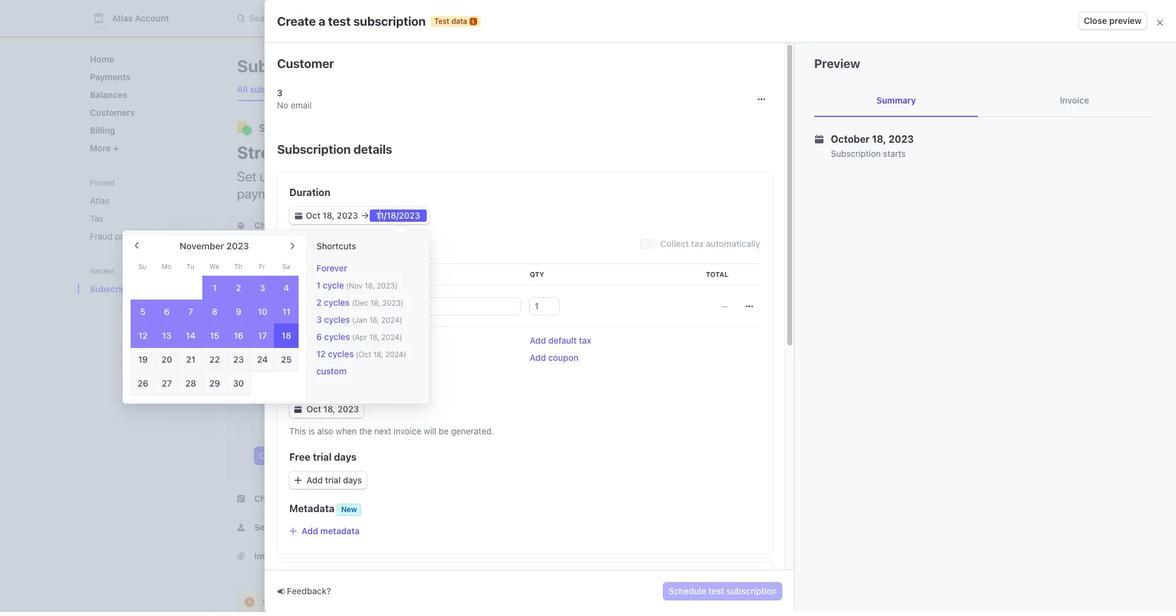 Task type: describe. For each thing, give the bounding box(es) containing it.
a up customer on the left of the page
[[319, 14, 325, 28]]

2 cycles ( dec 18, 2023 )
[[316, 297, 403, 308]]

pinned navigation links element
[[85, 178, 203, 246]]

0 horizontal spatial subscription
[[277, 142, 351, 156]]

number
[[608, 281, 638, 292]]

add for add metadata
[[302, 526, 318, 537]]

customers link
[[85, 102, 203, 123]]

23
[[233, 354, 244, 365]]

jan
[[355, 316, 367, 325]]

payments
[[237, 186, 294, 202]]

a inside seat based determine price by the number of people using a subscription.
[[704, 281, 708, 292]]

choice
[[303, 281, 329, 292]]

starting
[[306, 381, 344, 392]]

seat
[[515, 268, 536, 279]]

trial for free
[[313, 452, 332, 463]]

view docs button for determine
[[508, 308, 572, 330]]

test for test your integrations and simulate billing scenarios through time with
[[262, 598, 278, 608]]

new
[[341, 505, 357, 514]]

add phase
[[507, 569, 555, 580]]

summary
[[876, 95, 916, 105]]

2023 inside october 18, 2023 subscription starts
[[889, 134, 914, 145]]

add trial days button
[[289, 472, 367, 489]]

invoice
[[1060, 95, 1089, 105]]

12 for 12
[[138, 330, 147, 341]]

usage based charge customers based on how much they use in a billing cycle.
[[264, 361, 471, 397]]

model inside dropdown button
[[341, 220, 367, 231]]

choose
[[254, 220, 286, 231]]

operations
[[419, 169, 481, 185]]

move forward to switch to the next month. image
[[282, 235, 303, 256]]

15
[[210, 330, 219, 341]]

0 horizontal spatial the
[[359, 426, 372, 437]]

starter
[[851, 148, 879, 159]]

27 button
[[155, 372, 179, 396]]

use
[[440, 375, 454, 385]]

add for add coupon
[[530, 353, 546, 363]]

( for 12 cycles
[[356, 350, 359, 359]]

globally.
[[298, 186, 345, 202]]

other pricing model link
[[505, 349, 747, 433]]

recent navigation links element
[[78, 266, 212, 299]]

svg image for choose your pricing model
[[237, 222, 244, 229]]

30 button
[[226, 372, 251, 396]]

add metadata
[[302, 526, 360, 537]]

customer
[[277, 56, 334, 71]]

tax inside button
[[579, 335, 591, 346]]

november 2023 region
[[123, 231, 674, 419]]

best
[[325, 268, 345, 279]]

tax link
[[85, 208, 203, 229]]

Search search field
[[230, 7, 575, 30]]

18, for 3 cycles
[[369, 316, 379, 325]]

23 button
[[226, 348, 251, 372]]

subscriptions
[[250, 84, 306, 94]]

oct inside 12 cycles ( oct 18, 2024 )
[[359, 350, 371, 359]]

6 cycles ( apr 18, 2024 )
[[316, 332, 402, 342]]

much
[[396, 375, 418, 385]]

cycles for 6 cycles
[[324, 332, 350, 342]]

su
[[138, 262, 147, 270]]

all subscriptions
[[237, 84, 306, 94]]

move backward to switch to the previous month. image
[[126, 235, 147, 256]]

25 button
[[274, 348, 299, 372]]

your for integrations
[[281, 598, 298, 608]]

( for 6 cycles
[[352, 333, 355, 342]]

custom button
[[316, 365, 347, 378]]

svg image for oct 18, 2023
[[294, 406, 302, 413]]

your down 'details'
[[353, 169, 379, 185]]

) for 2 cycles
[[401, 299, 403, 308]]

close
[[1084, 15, 1107, 26]]

pricing down 'this'
[[288, 451, 316, 461]]

29
[[209, 378, 220, 389]]

18
[[282, 330, 291, 341]]

3 for 3 no email
[[277, 88, 283, 98]]

subscription inside 'schedule test subscription' button
[[726, 586, 777, 597]]

choose your pricing model button
[[237, 220, 370, 232]]

oct inside oct 18, 2023 button
[[307, 404, 321, 414]]

the inside seat based determine price by the number of people using a subscription.
[[593, 281, 605, 292]]

16
[[234, 330, 243, 341]]

3 cycles ( jan 18, 2024 )
[[316, 315, 402, 325]]

models.
[[474, 240, 505, 250]]

2024 for 12 cycles
[[385, 350, 403, 359]]

billing for billing
[[90, 125, 115, 136]]

0 vertical spatial tax
[[691, 239, 704, 249]]

14 button
[[178, 324, 203, 348]]

9
[[236, 307, 241, 317]]

determine
[[515, 281, 556, 292]]

is
[[308, 426, 315, 437]]

view docs for seat
[[515, 316, 557, 326]]

docs for charge
[[286, 409, 306, 419]]

on inside good-better-best provide a choice of escalating prices, based on tier of service.
[[440, 281, 450, 292]]

based up customers
[[295, 361, 323, 372]]

18, inside button
[[323, 404, 335, 414]]

of inside seat based determine price by the number of people using a subscription.
[[641, 281, 649, 292]]

16 button
[[226, 324, 251, 348]]

) for 1 cycle
[[395, 281, 398, 291]]

more
[[90, 143, 113, 153]]

a inside the "usage based charge customers based on how much they use in a billing cycle."
[[466, 375, 471, 385]]

also
[[317, 426, 333, 437]]

apr
[[355, 333, 367, 342]]

oct 18, 2023
[[307, 404, 359, 414]]

trial for add
[[325, 475, 341, 486]]

27
[[162, 378, 172, 389]]

view docs for good-
[[264, 316, 306, 326]]

fraud
[[90, 231, 113, 242]]

with
[[521, 598, 538, 608]]

details
[[353, 142, 392, 156]]

more button
[[85, 138, 203, 158]]

18, for 12 cycles
[[373, 350, 383, 359]]

start,
[[299, 240, 320, 250]]

24 button
[[250, 348, 275, 372]]

using
[[680, 281, 702, 292]]

5
[[140, 307, 146, 317]]

billing for billing starter
[[824, 148, 849, 159]]

end date field
[[370, 210, 426, 222]]

1 horizontal spatial and
[[350, 598, 364, 608]]

model inside 'link'
[[578, 361, 606, 372]]

starts
[[883, 148, 906, 159]]

th
[[234, 262, 242, 270]]

coupon
[[548, 353, 579, 363]]

add for add trial days
[[307, 475, 323, 486]]

0 horizontal spatial and
[[278, 169, 300, 185]]

filter
[[822, 61, 842, 71]]

add product button
[[289, 335, 340, 347]]

( for 3 cycles
[[352, 316, 355, 325]]

view docs for usage
[[264, 409, 306, 419]]

12 button
[[131, 324, 155, 348]]

based down 12 cycles ( oct 18, 2024 )
[[339, 375, 363, 385]]

integrations
[[300, 598, 347, 608]]

0 vertical spatial subscriptions
[[237, 56, 349, 76]]

create pricing
[[259, 451, 316, 461]]

you
[[282, 240, 297, 250]]

subscriptions inside the recent navigation links element
[[90, 284, 147, 294]]

view for usage based
[[264, 409, 284, 419]]

subscription.
[[515, 294, 567, 304]]

2024 for 3 cycles
[[381, 316, 399, 325]]

3 for 3 cycles ( jan 18, 2024 )
[[316, 315, 322, 325]]

will
[[424, 426, 436, 437]]

schedule test subscription
[[668, 586, 777, 597]]

based inside seat based determine price by the number of people using a subscription.
[[538, 268, 566, 279]]

better-
[[293, 268, 325, 279]]

dec
[[355, 299, 368, 308]]

18 button
[[274, 324, 299, 348]]

view docs button for best
[[257, 308, 321, 330]]

21
[[186, 354, 195, 365]]

generated.
[[451, 426, 494, 437]]

core navigation links element
[[85, 49, 203, 158]]

data
[[589, 38, 605, 45]]

2023 inside 2 cycles ( dec 18, 2023 )
[[382, 299, 401, 308]]

we
[[209, 262, 219, 270]]

11
[[282, 307, 290, 317]]

18, for 2 cycles
[[370, 299, 380, 308]]

13 button
[[155, 324, 179, 348]]



Task type: locate. For each thing, give the bounding box(es) containing it.
) inside 1 cycle ( nov 18, 2023 )
[[395, 281, 398, 291]]

0 vertical spatial oct
[[359, 350, 371, 359]]

2024 inside 12 cycles ( oct 18, 2024 )
[[385, 350, 403, 359]]

( inside 12 cycles ( oct 18, 2024 )
[[356, 350, 359, 359]]

svg image up add trial days button
[[321, 453, 329, 460]]

add left coupon
[[530, 353, 546, 363]]

docs for determine
[[537, 316, 557, 326]]

pinned element
[[85, 191, 203, 246]]

next
[[374, 426, 391, 437]]

2 vertical spatial 2024
[[385, 350, 403, 359]]

service.
[[264, 294, 295, 304]]

common
[[369, 240, 404, 250]]

recurring right accept
[[697, 169, 749, 185]]

on inside the "usage based charge customers based on how much they use in a billing cycle."
[[365, 375, 375, 385]]

of down best
[[332, 281, 340, 292]]

billing up more
[[90, 125, 115, 136]]

svg image
[[237, 222, 244, 229], [294, 406, 302, 413], [321, 453, 329, 460], [294, 477, 302, 484]]

) inside 12 cycles ( oct 18, 2024 )
[[403, 350, 406, 359]]

add coupon button
[[530, 352, 579, 364]]

1 for 1
[[213, 283, 217, 293]]

add up 25
[[289, 335, 306, 346]]

create
[[277, 14, 316, 28], [259, 451, 286, 461]]

0 horizontal spatial test
[[262, 598, 278, 608]]

2 down "choice"
[[316, 297, 322, 308]]

1 horizontal spatial model
[[578, 361, 606, 372]]

billing down october
[[824, 148, 849, 159]]

trial inside button
[[325, 475, 341, 486]]

recurring right common
[[406, 240, 442, 250]]

0 vertical spatial pricing
[[812, 123, 845, 134]]

payments link
[[85, 67, 203, 87]]

the
[[593, 281, 605, 292], [359, 426, 372, 437]]

subscription
[[353, 14, 426, 28], [726, 586, 777, 597]]

1 vertical spatial atlas
[[90, 196, 109, 206]]

6 for 6 cycles ( apr 18, 2024 )
[[316, 332, 322, 342]]

create for create a test subscription
[[277, 14, 316, 28]]

summary link
[[814, 85, 978, 116]]

2 for 2
[[236, 283, 241, 293]]

test inside 'schedule test subscription' button
[[708, 586, 724, 597]]

view up 17
[[264, 316, 284, 326]]

0 vertical spatial 2
[[236, 283, 241, 293]]

your
[[327, 142, 363, 162], [353, 169, 379, 185], [288, 220, 307, 231], [281, 598, 298, 608]]

( down 'apr'
[[356, 350, 359, 359]]

12 down "5" button
[[138, 330, 147, 341]]

billing inside the "usage based charge customers based on how much they use in a billing cycle."
[[264, 387, 287, 397]]

streamline your billing workflows set up and manage your billing operations to capture more revenue and accept recurring payments globally.
[[237, 142, 749, 202]]

0 vertical spatial trial
[[313, 452, 332, 463]]

collect tax automatically
[[660, 239, 760, 249]]

1 down we
[[213, 283, 217, 293]]

tax
[[90, 213, 103, 224]]

0 vertical spatial 2024
[[381, 316, 399, 325]]

oct down cycle.
[[307, 404, 321, 414]]

days for add trial days
[[343, 475, 362, 486]]

add
[[289, 335, 306, 346], [530, 335, 546, 346], [530, 353, 546, 363], [307, 475, 323, 486], [302, 526, 318, 537], [507, 569, 525, 580]]

when
[[336, 426, 357, 437]]

based up price at top left
[[538, 268, 566, 279]]

12 down product
[[316, 349, 326, 359]]

svg image for create pricing
[[321, 453, 329, 460]]

0 vertical spatial on
[[440, 281, 450, 292]]

pricing inside dropdown button
[[309, 220, 339, 231]]

0 horizontal spatial pricing
[[289, 239, 323, 250]]

1 inside button
[[213, 283, 217, 293]]

1 horizontal spatial of
[[468, 281, 476, 292]]

create up customer on the left of the page
[[277, 14, 316, 28]]

atlas left account
[[112, 13, 133, 23]]

svg image inside oct 18, 2023 button
[[294, 406, 302, 413]]

1 vertical spatial 2
[[316, 297, 322, 308]]

view docs button up the 18
[[257, 308, 321, 330]]

svg image inside the choose your pricing model dropdown button
[[237, 222, 244, 229]]

1 vertical spatial billing
[[824, 148, 849, 159]]

1 horizontal spatial oct
[[359, 350, 371, 359]]

provide
[[264, 281, 294, 292]]

2 horizontal spatial of
[[641, 281, 649, 292]]

18, right jan
[[369, 316, 379, 325]]

tab list containing summary
[[814, 85, 1156, 117]]

1 vertical spatial 3
[[260, 283, 265, 293]]

your up move forward to switch to the next month. 'icon'
[[288, 220, 307, 231]]

( inside 6 cycles ( apr 18, 2024 )
[[352, 333, 355, 342]]

subscriptions down email
[[259, 123, 325, 134]]

atlas inside pinned element
[[90, 196, 109, 206]]

1 vertical spatial model
[[578, 361, 606, 372]]

pricing
[[812, 123, 845, 134], [289, 239, 323, 250]]

cycles down cycle
[[324, 297, 350, 308]]

18, down 6 cycles ( apr 18, 2024 )
[[373, 350, 383, 359]]

2024 up how
[[385, 350, 403, 359]]

18, inside 6 cycles ( apr 18, 2024 )
[[369, 333, 379, 342]]

3 inside 3 no email
[[277, 88, 283, 98]]

svg image inside filter popup button
[[809, 63, 817, 70]]

1 vertical spatial the
[[359, 426, 372, 437]]

time
[[502, 598, 519, 608]]

2023
[[889, 134, 914, 145], [226, 240, 249, 251], [377, 281, 395, 291], [382, 299, 401, 308], [338, 404, 359, 414]]

view docs down the subscription.
[[515, 316, 557, 326]]

svg image left choose
[[237, 222, 244, 229]]

) for 12 cycles
[[403, 350, 406, 359]]

18, right 'apr'
[[369, 333, 379, 342]]

all subscriptions link
[[232, 81, 311, 98]]

1 vertical spatial trial
[[325, 475, 341, 486]]

4 button
[[274, 276, 299, 300]]

1 vertical spatial on
[[365, 375, 375, 385]]

1 vertical spatial pricing
[[289, 239, 323, 250]]

your for billing
[[327, 142, 363, 162]]

atlas for atlas
[[90, 196, 109, 206]]

18, up also
[[323, 404, 335, 414]]

2024
[[381, 316, 399, 325], [381, 333, 399, 342], [385, 350, 403, 359]]

2 vertical spatial 3
[[316, 315, 322, 325]]

test right schedule
[[708, 586, 724, 597]]

1 button
[[202, 276, 227, 300]]

1 horizontal spatial 6
[[316, 332, 322, 342]]

2 for 2 cycles ( dec 18, 2023 )
[[316, 297, 322, 308]]

2
[[236, 283, 241, 293], [316, 297, 322, 308]]

feedback? button
[[277, 586, 331, 598]]

0 horizontal spatial of
[[332, 281, 340, 292]]

subscriptions down recent
[[90, 284, 147, 294]]

1 horizontal spatial recurring
[[697, 169, 749, 185]]

metadata
[[320, 526, 360, 537]]

and
[[278, 169, 300, 185], [629, 169, 650, 185], [350, 598, 364, 608]]

0 horizontal spatial model
[[341, 220, 367, 231]]

( inside 1 cycle ( nov 18, 2023 )
[[346, 281, 349, 291]]

1 vertical spatial test
[[262, 598, 278, 608]]

2 inside button
[[236, 283, 241, 293]]

forever
[[316, 263, 347, 273]]

svg image inside the create pricing link
[[321, 453, 329, 460]]

bill
[[289, 381, 304, 392]]

add for add product
[[289, 335, 306, 346]]

1 horizontal spatial test
[[708, 586, 724, 597]]

and left simulate at the bottom left
[[350, 598, 364, 608]]

2 vertical spatial subscriptions
[[90, 284, 147, 294]]

1 vertical spatial subscriptions
[[259, 123, 325, 134]]

pricing left 'models.'
[[444, 240, 471, 250]]

atlas inside 'button'
[[112, 13, 133, 23]]

( inside 2 cycles ( dec 18, 2023 )
[[352, 299, 355, 308]]

cycles left jan
[[324, 315, 350, 325]]

( inside '3 cycles ( jan 18, 2024 )'
[[352, 316, 355, 325]]

18, up starter
[[872, 134, 886, 145]]

2023 inside button
[[338, 404, 359, 414]]

) for 3 cycles
[[399, 316, 402, 325]]

1 horizontal spatial the
[[593, 281, 605, 292]]

svg image down cycle.
[[294, 406, 302, 413]]

tax right collect
[[691, 239, 704, 249]]

18, inside '3 cycles ( jan 18, 2024 )'
[[369, 316, 379, 325]]

and right up at top left
[[278, 169, 300, 185]]

a inside good-better-best provide a choice of escalating prices, based on tier of service.
[[296, 281, 301, 292]]

18, inside 2 cycles ( dec 18, 2023 )
[[370, 299, 380, 308]]

1 vertical spatial recurring
[[406, 240, 442, 250]]

3 up service.
[[260, 283, 265, 293]]

1 vertical spatial 2024
[[381, 333, 399, 342]]

docs up 'this'
[[286, 409, 306, 419]]

1 horizontal spatial 1
[[316, 280, 320, 291]]

12 for 12 cycles ( oct 18, 2024 )
[[316, 349, 326, 359]]

a right 4 at left
[[296, 281, 301, 292]]

2 down th
[[236, 283, 241, 293]]

) inside 2 cycles ( dec 18, 2023 )
[[401, 299, 403, 308]]

add down the metadata at the bottom left of the page
[[302, 526, 318, 537]]

view docs button for charge
[[257, 401, 321, 423]]

test data
[[571, 38, 605, 45]]

18, inside 1 cycle ( nov 18, 2023 )
[[365, 281, 375, 291]]

view docs up the 18
[[264, 316, 306, 326]]

0 horizontal spatial subscription
[[353, 14, 426, 28]]

0 vertical spatial model
[[341, 220, 367, 231]]

1 horizontal spatial atlas
[[112, 13, 133, 23]]

1 vertical spatial 6
[[316, 332, 322, 342]]

docs up the 18
[[286, 316, 306, 326]]

create for create pricing
[[259, 451, 286, 461]]

pricing down add default tax button
[[544, 361, 575, 372]]

view for seat based
[[515, 316, 535, 326]]

atlas down pinned
[[90, 196, 109, 206]]

0 horizontal spatial 6
[[164, 307, 170, 317]]

atlas for atlas account
[[112, 13, 133, 23]]

escalating
[[342, 281, 382, 292]]

11 button
[[274, 300, 299, 324]]

) inside 6 cycles ( apr 18, 2024 )
[[399, 333, 402, 342]]

the left next
[[359, 426, 372, 437]]

usage
[[264, 361, 293, 372]]

1 vertical spatial oct
[[307, 404, 321, 414]]

atlas link
[[85, 191, 203, 211]]

) for 6 cycles
[[399, 333, 402, 342]]

tax right default
[[579, 335, 591, 346]]

18, right dec
[[370, 299, 380, 308]]

good-better-best provide a choice of escalating prices, based on tier of service.
[[264, 268, 476, 304]]

view down the subscription.
[[515, 316, 535, 326]]

other pricing model
[[515, 361, 606, 372]]

invoice link
[[993, 85, 1156, 116]]

1 vertical spatial 12
[[316, 349, 326, 359]]

add down free trial days
[[307, 475, 323, 486]]

your inside the choose your pricing model dropdown button
[[288, 220, 307, 231]]

3 for 3
[[260, 283, 265, 293]]

the right the by
[[593, 281, 605, 292]]

1 of from the left
[[332, 281, 340, 292]]

days for free trial days
[[334, 452, 356, 463]]

2024 for 6 cycles
[[381, 333, 399, 342]]

6 for 6
[[164, 307, 170, 317]]

12 inside button
[[138, 330, 147, 341]]

your for pricing
[[288, 220, 307, 231]]

0 vertical spatial 12
[[138, 330, 147, 341]]

2024 right 'apr'
[[381, 333, 399, 342]]

pricing down the choose your pricing model dropdown button at the left of page
[[289, 239, 323, 250]]

your down "feedback?"
[[281, 598, 298, 608]]

18, for 6 cycles
[[369, 333, 379, 342]]

15 button
[[202, 324, 227, 348]]

days
[[334, 452, 356, 463], [343, 475, 362, 486]]

19
[[138, 354, 148, 365]]

of right tier
[[468, 281, 476, 292]]

0 horizontal spatial billing
[[90, 125, 115, 136]]

21 button
[[178, 348, 203, 372]]

billing
[[90, 125, 115, 136], [824, 148, 849, 159]]

2023 inside 1 cycle ( nov 18, 2023 )
[[377, 281, 395, 291]]

filter button
[[804, 58, 847, 75]]

up
[[260, 169, 275, 185]]

29 button
[[202, 372, 227, 396]]

1 horizontal spatial 2
[[316, 297, 322, 308]]

svg image down free
[[294, 477, 302, 484]]

price
[[559, 281, 578, 292]]

0 horizontal spatial atlas
[[90, 196, 109, 206]]

0 horizontal spatial oct
[[307, 404, 321, 414]]

add for add default tax
[[530, 335, 546, 346]]

0 vertical spatial 3
[[277, 88, 283, 98]]

3 of from the left
[[641, 281, 649, 292]]

days up new
[[343, 475, 362, 486]]

0 horizontal spatial 3
[[260, 283, 265, 293]]

based right prices,
[[414, 281, 438, 292]]

0 vertical spatial 6
[[164, 307, 170, 317]]

phase
[[528, 569, 555, 580]]

subscriptions up subscriptions
[[237, 56, 349, 76]]

recurring inside streamline your billing workflows set up and manage your billing operations to capture more revenue and accept recurring payments globally.
[[697, 169, 749, 185]]

0 horizontal spatial on
[[365, 375, 375, 385]]

18, inside october 18, 2023 subscription starts
[[872, 134, 886, 145]]

forever button
[[316, 262, 347, 275]]

1
[[316, 280, 320, 291], [213, 283, 217, 293]]

tu
[[186, 262, 194, 270]]

28
[[185, 378, 196, 389]]

0 horizontal spatial tax
[[579, 335, 591, 346]]

2 horizontal spatial and
[[629, 169, 650, 185]]

0 horizontal spatial test
[[328, 14, 351, 28]]

and left accept
[[629, 169, 650, 185]]

accept
[[654, 169, 693, 185]]

pricing
[[309, 220, 339, 231], [444, 240, 471, 250], [544, 361, 575, 372], [288, 451, 316, 461]]

docs for best
[[286, 316, 306, 326]]

12 cycles ( oct 18, 2024 )
[[316, 349, 406, 359]]

test for test data
[[434, 16, 449, 25]]

pricing inside 'link'
[[544, 361, 575, 372]]

by
[[581, 281, 590, 292]]

svg image for add trial days
[[294, 477, 302, 484]]

docs down the subscription.
[[537, 316, 557, 326]]

2 of from the left
[[468, 281, 476, 292]]

subscription up manage
[[277, 142, 351, 156]]

0 vertical spatial subscription
[[353, 14, 426, 28]]

on left tier
[[440, 281, 450, 292]]

schedule
[[668, 586, 706, 597]]

1 left cycle
[[316, 280, 320, 291]]

1 vertical spatial create
[[259, 451, 286, 461]]

test left integrations
[[262, 598, 278, 608]]

view docs button up 'this'
[[257, 401, 321, 423]]

2024 inside 6 cycles ( apr 18, 2024 )
[[381, 333, 399, 342]]

prevention
[[115, 231, 157, 242]]

0 vertical spatial test
[[328, 14, 351, 28]]

( down nov
[[352, 299, 355, 308]]

trial right free
[[313, 452, 332, 463]]

6 button
[[155, 300, 179, 324]]

a right in
[[466, 375, 471, 385]]

test
[[328, 14, 351, 28], [708, 586, 724, 597]]

add for add phase
[[507, 569, 525, 580]]

0 vertical spatial atlas
[[112, 13, 133, 23]]

1 horizontal spatial tax
[[691, 239, 704, 249]]

prices,
[[385, 281, 411, 292]]

1 for 1 cycle ( nov 18, 2023 )
[[316, 280, 320, 291]]

1 horizontal spatial billing
[[824, 148, 849, 159]]

2024 right jan
[[381, 316, 399, 325]]

1 vertical spatial days
[[343, 475, 362, 486]]

cycles for 12 cycles
[[328, 349, 354, 359]]

0 vertical spatial billing
[[90, 125, 115, 136]]

a
[[319, 14, 325, 28], [296, 281, 301, 292], [704, 281, 708, 292], [466, 375, 471, 385]]

26
[[137, 378, 148, 389]]

2 horizontal spatial 3
[[316, 315, 322, 325]]

25
[[281, 354, 292, 365]]

cycles for 2 cycles
[[324, 297, 350, 308]]

add default tax button
[[530, 335, 591, 347]]

cycles left 'apr'
[[324, 332, 350, 342]]

0 vertical spatial days
[[334, 452, 356, 463]]

a right the "using"
[[704, 281, 708, 292]]

seat based determine price by the number of people using a subscription.
[[515, 268, 708, 304]]

( for 1 cycle
[[346, 281, 349, 291]]

22 button
[[202, 348, 227, 372]]

0 vertical spatial test
[[434, 16, 449, 25]]

3 inside 3 button
[[260, 283, 265, 293]]

view down charge
[[264, 409, 284, 419]]

oct down 'apr'
[[359, 350, 371, 359]]

pricing up learn
[[309, 220, 339, 231]]

add up add coupon
[[530, 335, 546, 346]]

) inside '3 cycles ( jan 18, 2024 )'
[[399, 316, 402, 325]]

subscription down october
[[831, 148, 881, 159]]

add left phase
[[507, 569, 525, 580]]

create a test subscription
[[277, 14, 426, 28]]

cycles up custom
[[328, 349, 354, 359]]

cycles for 3 cycles
[[324, 315, 350, 325]]

18, inside 12 cycles ( oct 18, 2024 )
[[373, 350, 383, 359]]

0 horizontal spatial recurring
[[406, 240, 442, 250]]

start date field
[[303, 210, 360, 222]]

2023 inside 'region'
[[226, 240, 249, 251]]

1 horizontal spatial 3
[[277, 88, 283, 98]]

3 up add product
[[316, 315, 322, 325]]

0 horizontal spatial 12
[[138, 330, 147, 341]]

( right cycle
[[346, 281, 349, 291]]

0 vertical spatial recurring
[[697, 169, 749, 185]]

to
[[484, 169, 495, 185]]

6 inside button
[[164, 307, 170, 317]]

1 horizontal spatial 12
[[316, 349, 326, 359]]

on left how
[[365, 375, 375, 385]]

6 right 18 'button'
[[316, 332, 322, 342]]

2024 inside '3 cycles ( jan 18, 2024 )'
[[381, 316, 399, 325]]

view docs button down the subscription.
[[508, 308, 572, 330]]

( for 2 cycles
[[352, 299, 355, 308]]

None text field
[[530, 298, 559, 315]]

18, for 1 cycle
[[365, 281, 375, 291]]

0 horizontal spatial 1
[[213, 283, 217, 293]]

1 horizontal spatial subscription
[[831, 148, 881, 159]]

people
[[651, 281, 678, 292]]

18, right nov
[[365, 281, 375, 291]]

no
[[277, 100, 288, 110]]

18,
[[872, 134, 886, 145], [365, 281, 375, 291], [370, 299, 380, 308], [369, 316, 379, 325], [369, 333, 379, 342], [373, 350, 383, 359], [323, 404, 335, 414]]

days inside button
[[343, 475, 362, 486]]

0 horizontal spatial 2
[[236, 283, 241, 293]]

view for good-better-best
[[264, 316, 284, 326]]

tab list
[[814, 85, 1156, 117]]

14
[[186, 330, 195, 341]]

of left people
[[641, 281, 649, 292]]

1 horizontal spatial pricing
[[812, 123, 845, 134]]

1 vertical spatial subscription
[[726, 586, 777, 597]]

of
[[332, 281, 340, 292], [468, 281, 476, 292], [641, 281, 649, 292]]

1 horizontal spatial test
[[434, 16, 449, 25]]

3 up no
[[277, 88, 283, 98]]

0 vertical spatial the
[[593, 281, 605, 292]]

your up manage
[[327, 142, 363, 162]]

( up 12 cycles ( oct 18, 2024 )
[[352, 333, 355, 342]]

billing inside the "core navigation links" element
[[90, 125, 115, 136]]

6 right 5
[[164, 307, 170, 317]]

atlas
[[112, 13, 133, 23], [90, 196, 109, 206]]

test left data
[[434, 16, 449, 25]]

billing
[[367, 142, 415, 162], [382, 169, 416, 185], [264, 387, 287, 397], [402, 598, 426, 608]]

3 button
[[250, 276, 275, 300]]

1 horizontal spatial subscription
[[726, 586, 777, 597]]

october
[[831, 134, 870, 145]]

subscription inside october 18, 2023 subscription starts
[[831, 148, 881, 159]]

test up customer on the left of the page
[[328, 14, 351, 28]]

—
[[721, 301, 728, 311]]

add inside button
[[307, 475, 323, 486]]

svg image
[[809, 63, 817, 70], [758, 96, 765, 103], [295, 212, 302, 220], [746, 303, 753, 310]]

1 vertical spatial tax
[[579, 335, 591, 346]]

based inside good-better-best provide a choice of escalating prices, based on tier of service.
[[414, 281, 438, 292]]

( up 6 cycles ( apr 18, 2024 )
[[352, 316, 355, 325]]

svg image inside add trial days button
[[294, 477, 302, 484]]

1 horizontal spatial on
[[440, 281, 450, 292]]

0 vertical spatial create
[[277, 14, 316, 28]]

view docs up 'this'
[[264, 409, 306, 419]]

about
[[344, 240, 367, 250]]

tier
[[452, 281, 465, 292]]

pricing up billing starter
[[812, 123, 845, 134]]

1 vertical spatial test
[[708, 586, 724, 597]]



Task type: vqa. For each thing, say whether or not it's contained in the screenshot.
subscription.
yes



